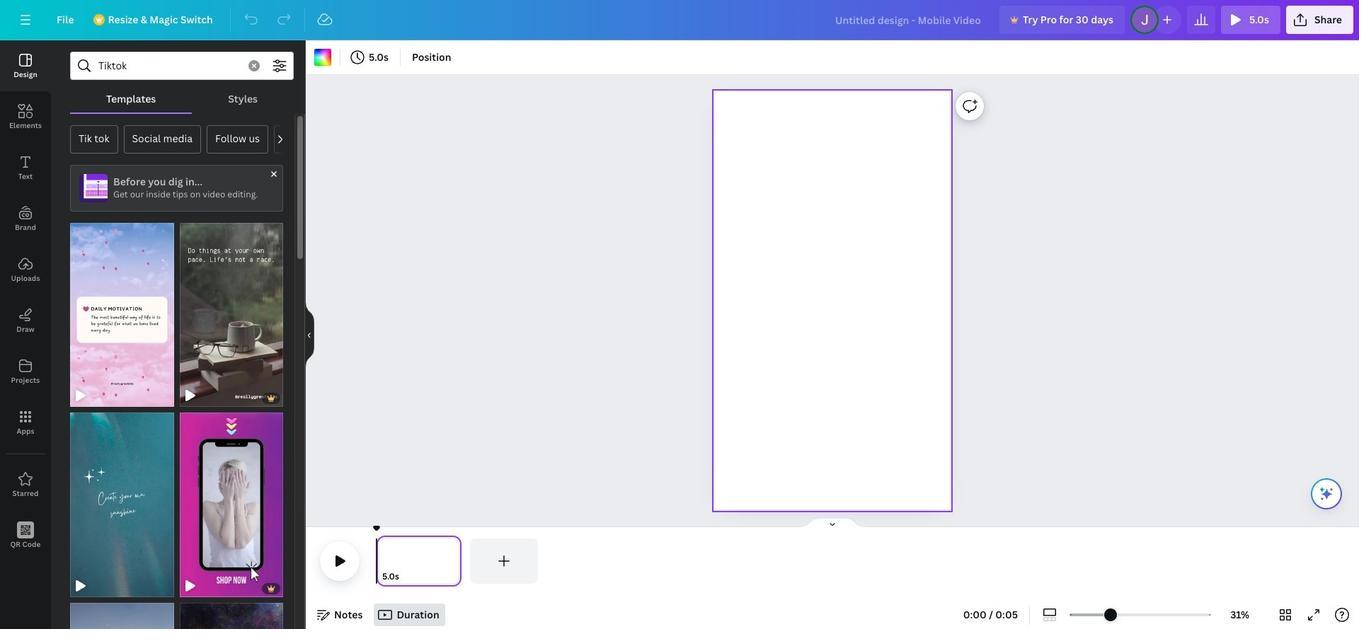 Task type: vqa. For each thing, say whether or not it's contained in the screenshot.
The first page you'll see whenever you sign into Canva
no



Task type: describe. For each thing, give the bounding box(es) containing it.
#ffffff image
[[314, 49, 331, 66]]

Page title text field
[[406, 570, 411, 584]]

trimming, end edge slider
[[449, 539, 462, 584]]

hide pages image
[[799, 518, 867, 529]]

side panel tab list
[[0, 40, 51, 562]]

gradient tiktok animated video group
[[180, 413, 283, 598]]

Zoom button
[[1218, 604, 1264, 627]]

main menu bar
[[0, 0, 1360, 40]]



Task type: locate. For each thing, give the bounding box(es) containing it.
trimming, start edge slider
[[377, 539, 390, 584]]

Search Mobile Video templates search field
[[98, 52, 240, 79]]

teal bokeh motivational quote tiktok video group
[[70, 413, 174, 598]]

travel tiktok video in yellow vintage cinematica - dark style group
[[70, 603, 174, 630]]

blue and pink gradient quotes tiktok story group
[[70, 215, 174, 408]]

Design title text field
[[824, 6, 994, 34]]

neutral aesthetic relax mobile video tiktok story video group
[[180, 215, 283, 408]]

hide image
[[305, 301, 314, 369]]

quick actions image
[[1319, 486, 1336, 503]]



